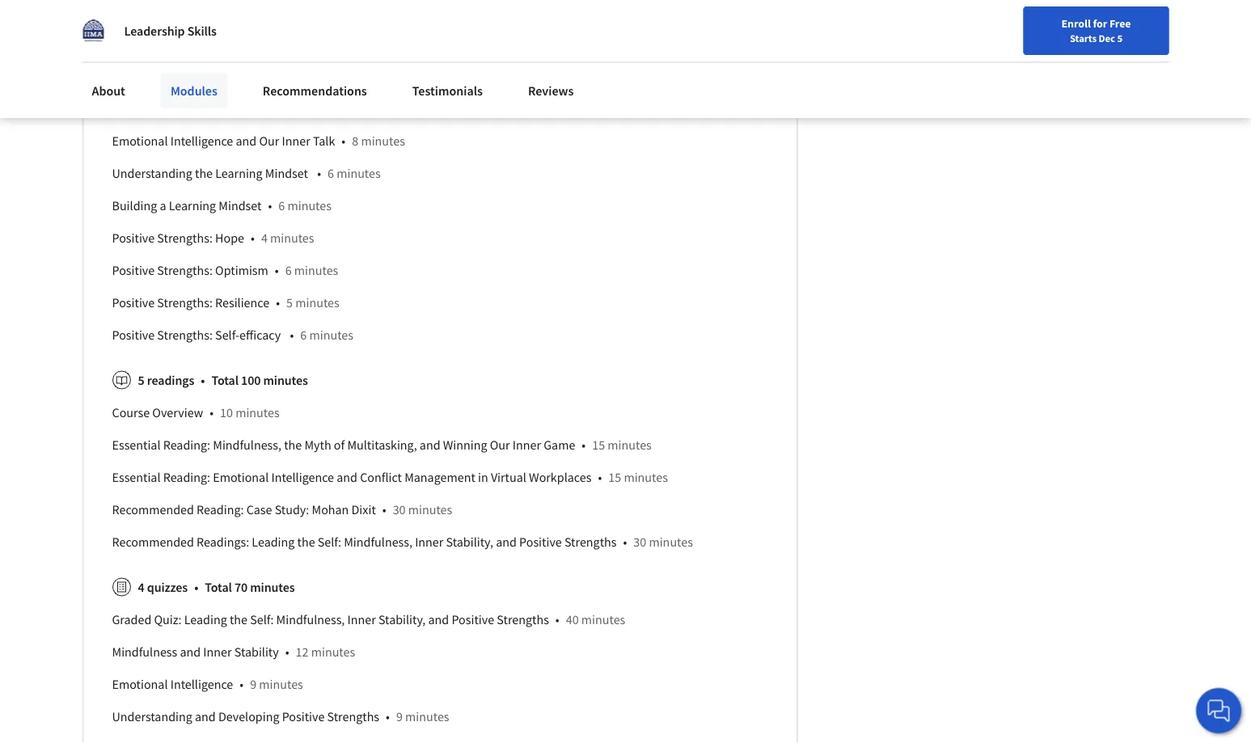 Task type: vqa. For each thing, say whether or not it's contained in the screenshot.


Task type: locate. For each thing, give the bounding box(es) containing it.
overview
[[152, 405, 203, 421]]

1 vertical spatial leading
[[184, 612, 227, 628]]

intelligence: up modules link
[[171, 36, 237, 52]]

1 vertical spatial intelligence
[[271, 470, 334, 486]]

managing left shame
[[239, 68, 292, 84]]

iima - iim ahmedabad image
[[82, 19, 105, 42]]

positive
[[112, 230, 155, 246], [112, 262, 155, 279], [112, 295, 155, 311], [112, 327, 155, 343], [520, 534, 562, 550], [452, 612, 495, 628], [282, 709, 325, 725]]

mindset down understanding the learning mindset • 6 minutes
[[219, 198, 262, 214]]

3 managing from the top
[[239, 101, 292, 117]]

workplaces
[[529, 470, 592, 486]]

4
[[261, 230, 268, 246], [138, 580, 145, 596]]

minutes
[[410, 68, 454, 84], [346, 101, 391, 117], [361, 133, 405, 149], [337, 165, 381, 181], [288, 198, 332, 214], [270, 230, 314, 246], [294, 262, 339, 279], [296, 295, 340, 311], [310, 327, 354, 343], [263, 372, 308, 389], [236, 405, 280, 421], [608, 437, 652, 453], [624, 470, 668, 486], [408, 502, 453, 518], [649, 534, 693, 550], [250, 580, 295, 596], [582, 612, 626, 628], [311, 644, 355, 661], [259, 677, 303, 693], [405, 709, 450, 725]]

leadership
[[124, 23, 185, 39]]

learning for a
[[169, 198, 216, 214]]

0 vertical spatial self:
[[318, 534, 342, 550]]

starts
[[1071, 32, 1097, 45]]

1 vertical spatial recommended
[[112, 534, 194, 550]]

enroll
[[1062, 16, 1092, 31]]

0 horizontal spatial stability,
[[379, 612, 426, 628]]

1 vertical spatial intelligence:
[[171, 68, 237, 84]]

optimism
[[215, 262, 269, 279]]

2 intelligence: from the top
[[171, 68, 237, 84]]

1 vertical spatial managing
[[239, 68, 292, 84]]

0 horizontal spatial mindset
[[219, 198, 262, 214]]

learning right a
[[169, 198, 216, 214]]

30
[[393, 502, 406, 518], [634, 534, 647, 550]]

total
[[212, 372, 239, 389], [205, 580, 232, 596]]

and
[[335, 68, 356, 84], [236, 133, 257, 149], [420, 437, 441, 453], [337, 470, 358, 486], [496, 534, 517, 550], [429, 612, 449, 628], [180, 644, 201, 661], [195, 709, 216, 725]]

2 horizontal spatial 5
[[1118, 32, 1123, 45]]

0 vertical spatial stability,
[[446, 534, 494, 550]]

stability
[[234, 644, 279, 661]]

0 vertical spatial 4
[[261, 230, 268, 246]]

0 vertical spatial leading
[[252, 534, 295, 550]]

0 vertical spatial recommended
[[112, 502, 194, 518]]

1 vertical spatial learning
[[169, 198, 216, 214]]

0 horizontal spatial self:
[[250, 612, 274, 628]]

2 vertical spatial reading:
[[197, 502, 244, 518]]

mindset down emotional intelligence and our inner talk • 8 minutes
[[265, 165, 308, 181]]

2 strengths: from the top
[[157, 262, 213, 279]]

total for total 100 minutes
[[212, 372, 239, 389]]

strengths: left self-
[[157, 327, 213, 343]]

intelligence:
[[171, 36, 237, 52], [171, 68, 237, 84], [171, 101, 237, 117]]

0 horizontal spatial 30
[[393, 502, 406, 518]]

1 vertical spatial 5
[[287, 295, 293, 311]]

1 vertical spatial strengths
[[497, 612, 549, 628]]

1 horizontal spatial self:
[[318, 534, 342, 550]]

0 vertical spatial managing
[[239, 36, 292, 52]]

0 vertical spatial intelligence
[[171, 133, 233, 149]]

the
[[195, 165, 213, 181], [284, 437, 302, 453], [297, 534, 315, 550], [230, 612, 248, 628]]

2 vertical spatial intelligence
[[171, 677, 233, 693]]

1 horizontal spatial stability,
[[446, 534, 494, 550]]

5 left readings
[[138, 372, 145, 389]]

0 vertical spatial mindset
[[265, 165, 308, 181]]

mindfulness,
[[213, 437, 282, 453], [344, 534, 413, 550], [276, 612, 345, 628]]

self: down mohan
[[318, 534, 342, 550]]

mindfulness, down dixit
[[344, 534, 413, 550]]

strengths: for resilience
[[157, 295, 213, 311]]

managing
[[239, 36, 292, 52], [239, 68, 292, 84], [239, 101, 292, 117]]

recommended for recommended reading: case study: mohan dixit
[[112, 502, 194, 518]]

total left "70"
[[205, 580, 232, 596]]

0 vertical spatial strengths
[[565, 534, 617, 550]]

6 for understanding the learning mindset • 6 minutes
[[328, 165, 334, 181]]

0 horizontal spatial strengths
[[327, 709, 380, 725]]

0 vertical spatial understanding
[[112, 165, 192, 181]]

enroll for free starts dec 5
[[1062, 16, 1132, 45]]

15 right workplaces at the bottom left of page
[[609, 470, 622, 486]]

1 managing from the top
[[239, 36, 292, 52]]

show notifications image
[[1033, 20, 1053, 40]]

0 vertical spatial total
[[212, 372, 239, 389]]

1 vertical spatial 30
[[634, 534, 647, 550]]

2 horizontal spatial strengths
[[565, 534, 617, 550]]

stability, for recommended readings: leading the self: mindfulness, inner stability, and positive strengths
[[446, 534, 494, 550]]

1 essential from the top
[[112, 437, 161, 453]]

2 recommended from the top
[[112, 534, 194, 550]]

graded quiz: leading the self: mindfulness, inner stability, and positive strengths • 40 minutes
[[112, 612, 626, 628]]

developing
[[218, 709, 280, 725]]

1 strengths: from the top
[[157, 230, 213, 246]]

0 vertical spatial learning
[[215, 165, 263, 181]]

learning for the
[[215, 165, 263, 181]]

1 vertical spatial mindfulness,
[[344, 534, 413, 550]]

7
[[337, 101, 344, 117]]

0 vertical spatial 9
[[250, 677, 257, 693]]

the down "70"
[[230, 612, 248, 628]]

mindfulness, down 10
[[213, 437, 282, 453]]

strengths: for optimism
[[157, 262, 213, 279]]

our up virtual
[[490, 437, 510, 453]]

testimonials link
[[403, 73, 493, 108]]

intelligence: up emotional intelligence: managing envy
[[171, 68, 237, 84]]

6 right guilt
[[401, 68, 407, 84]]

leading for readings:
[[252, 534, 295, 550]]

intelligence down emotional intelligence: managing envy
[[171, 133, 233, 149]]

strengths: for self-
[[157, 327, 213, 343]]

0 vertical spatial reading:
[[163, 437, 210, 453]]

the for reading:
[[284, 437, 302, 453]]

managing up emotional intelligence: managing shame and guilt
[[239, 36, 292, 52]]

0 horizontal spatial 15
[[593, 437, 605, 453]]

0 horizontal spatial our
[[259, 133, 279, 149]]

virtual
[[491, 470, 527, 486]]

2 essential from the top
[[112, 470, 161, 486]]

modules
[[171, 83, 218, 99]]

0 vertical spatial essential
[[112, 437, 161, 453]]

myth
[[305, 437, 332, 453]]

8
[[352, 133, 359, 149]]

1 vertical spatial self:
[[250, 612, 274, 628]]

10
[[220, 405, 233, 421]]

self: up stability
[[250, 612, 274, 628]]

intelligence: down modules
[[171, 101, 237, 117]]

emotional
[[112, 36, 168, 52], [112, 68, 168, 84], [112, 101, 168, 117], [112, 133, 168, 149], [213, 470, 269, 486], [112, 677, 168, 693]]

managing for shame
[[239, 68, 292, 84]]

6 right the efficacy
[[301, 327, 307, 343]]

1 horizontal spatial leading
[[252, 534, 295, 550]]

6 for positive strengths: self-efficacy • 6 minutes
[[301, 327, 307, 343]]

leading right 'quiz:'
[[184, 612, 227, 628]]

6 down talk
[[328, 165, 334, 181]]

1 vertical spatial 9
[[396, 709, 403, 725]]

strengths: down a
[[157, 230, 213, 246]]

1 vertical spatial total
[[205, 580, 232, 596]]

recommended
[[112, 502, 194, 518], [112, 534, 194, 550]]

15
[[593, 437, 605, 453], [609, 470, 622, 486]]

the left myth
[[284, 437, 302, 453]]

dec
[[1099, 32, 1116, 45]]

1 understanding from the top
[[112, 165, 192, 181]]

1 horizontal spatial 30
[[634, 534, 647, 550]]

3 strengths: from the top
[[157, 295, 213, 311]]

reading: for emotional
[[163, 470, 210, 486]]

stability, for graded quiz: leading the self: mindfulness, inner stability, and positive strengths
[[379, 612, 426, 628]]

total left 100 at the bottom
[[212, 372, 239, 389]]

strengths: down positive strengths: optimism • 6 minutes
[[157, 295, 213, 311]]

leadership skills
[[124, 23, 217, 39]]

strengths: down positive strengths: hope • 4 minutes on the left top
[[157, 262, 213, 279]]

reviews link
[[519, 73, 584, 108]]

the up building a learning mindset • 6 minutes
[[195, 165, 213, 181]]

1 vertical spatial mindset
[[219, 198, 262, 214]]

intelligence: for shame
[[171, 68, 237, 84]]

mindfulness
[[112, 644, 177, 661]]

emotional for emotional intelligence: managing fear
[[112, 36, 168, 52]]

our
[[259, 133, 279, 149], [490, 437, 510, 453]]

intelligence
[[171, 133, 233, 149], [271, 470, 334, 486], [171, 677, 233, 693]]

managing up emotional intelligence and our inner talk • 8 minutes
[[239, 101, 292, 117]]

4 left quizzes
[[138, 580, 145, 596]]

mindfulness, for readings:
[[344, 534, 413, 550]]

readings:
[[197, 534, 249, 550]]

strengths:
[[157, 230, 213, 246], [157, 262, 213, 279], [157, 295, 213, 311], [157, 327, 213, 343]]

1 horizontal spatial mindset
[[265, 165, 308, 181]]

modules link
[[161, 73, 227, 108]]

• total 70 minutes
[[194, 580, 295, 596]]

the for readings:
[[297, 534, 315, 550]]

understanding for understanding and developing positive strengths
[[112, 709, 192, 725]]

stability,
[[446, 534, 494, 550], [379, 612, 426, 628]]

2 vertical spatial managing
[[239, 101, 292, 117]]

understanding
[[112, 165, 192, 181], [112, 709, 192, 725]]

0 horizontal spatial 9
[[250, 677, 257, 693]]

6
[[401, 68, 407, 84], [328, 165, 334, 181], [279, 198, 285, 214], [285, 262, 292, 279], [301, 327, 307, 343]]

9
[[250, 677, 257, 693], [396, 709, 403, 725]]

the down study:
[[297, 534, 315, 550]]

game
[[544, 437, 576, 453]]

understanding down emotional intelligence • 9 minutes
[[112, 709, 192, 725]]

2 vertical spatial strengths
[[327, 709, 380, 725]]

talk
[[313, 133, 335, 149]]

intelligence up study:
[[271, 470, 334, 486]]

1 vertical spatial 15
[[609, 470, 622, 486]]

2 vertical spatial mindfulness,
[[276, 612, 345, 628]]

reading: for mindfulness,
[[163, 437, 210, 453]]

1 recommended from the top
[[112, 502, 194, 518]]

of
[[334, 437, 345, 453]]

course
[[112, 405, 150, 421]]

learning
[[215, 165, 263, 181], [169, 198, 216, 214]]

reading:
[[163, 437, 210, 453], [163, 470, 210, 486], [197, 502, 244, 518]]

resilience
[[215, 295, 270, 311]]

understanding for understanding the learning mindset
[[112, 165, 192, 181]]

1 vertical spatial understanding
[[112, 709, 192, 725]]

5 right resilience
[[287, 295, 293, 311]]

4 strengths: from the top
[[157, 327, 213, 343]]

building
[[112, 198, 157, 214]]

intelligence down mindfulness and inner stability • 12 minutes
[[171, 677, 233, 693]]

0 vertical spatial 15
[[593, 437, 605, 453]]

essential for essential reading: mindfulness, the myth of multitasking, and winning our inner game
[[112, 437, 161, 453]]

0 vertical spatial 30
[[393, 502, 406, 518]]

understanding up a
[[112, 165, 192, 181]]

0 horizontal spatial 5
[[138, 372, 145, 389]]

strengths for recommended readings: leading the self: mindfulness, inner stability, and positive strengths
[[565, 534, 617, 550]]

15 right game on the left of page
[[593, 437, 605, 453]]

0 vertical spatial intelligence:
[[171, 36, 237, 52]]

envy
[[295, 101, 321, 117]]

leading
[[252, 534, 295, 550], [184, 612, 227, 628]]

about link
[[82, 73, 135, 108]]

1 vertical spatial essential
[[112, 470, 161, 486]]

2 managing from the top
[[239, 68, 292, 84]]

for
[[1094, 16, 1108, 31]]

recommended readings: leading the self: mindfulness, inner stability, and positive strengths • 30 minutes
[[112, 534, 693, 550]]

intelligence: for envy
[[171, 101, 237, 117]]

mindset for understanding the learning mindset
[[265, 165, 308, 181]]

emotional for emotional intelligence • 9 minutes
[[112, 677, 168, 693]]

0 horizontal spatial leading
[[184, 612, 227, 628]]

0 vertical spatial 5
[[1118, 32, 1123, 45]]

1 horizontal spatial 5
[[287, 295, 293, 311]]

0 horizontal spatial 4
[[138, 580, 145, 596]]

leading for quiz:
[[184, 612, 227, 628]]

graded
[[112, 612, 152, 628]]

1 horizontal spatial strengths
[[497, 612, 549, 628]]

leading down recommended reading: case study: mohan dixit • 30 minutes
[[252, 534, 295, 550]]

menu item
[[912, 16, 1016, 69]]

1 intelligence: from the top
[[171, 36, 237, 52]]

our up understanding the learning mindset • 6 minutes
[[259, 133, 279, 149]]

1 horizontal spatial our
[[490, 437, 510, 453]]

essential
[[112, 437, 161, 453], [112, 470, 161, 486]]

4 right hope
[[261, 230, 268, 246]]

learning up building a learning mindset • 6 minutes
[[215, 165, 263, 181]]

1 vertical spatial stability,
[[379, 612, 426, 628]]

0 vertical spatial mindfulness,
[[213, 437, 282, 453]]

2 understanding from the top
[[112, 709, 192, 725]]

3 intelligence: from the top
[[171, 101, 237, 117]]

2 vertical spatial intelligence:
[[171, 101, 237, 117]]

5
[[1118, 32, 1123, 45], [287, 295, 293, 311], [138, 372, 145, 389]]

5 inside enroll for free starts dec 5
[[1118, 32, 1123, 45]]

self:
[[318, 534, 342, 550], [250, 612, 274, 628]]

in
[[478, 470, 489, 486]]

1 vertical spatial reading:
[[163, 470, 210, 486]]

5 right dec
[[1118, 32, 1123, 45]]

stability, down "recommended readings: leading the self: mindfulness, inner stability, and positive strengths • 30 minutes"
[[379, 612, 426, 628]]

management
[[405, 470, 476, 486]]

mindfulness, up the 12
[[276, 612, 345, 628]]

6 down understanding the learning mindset • 6 minutes
[[279, 198, 285, 214]]

stability, down "in" on the bottom of the page
[[446, 534, 494, 550]]



Task type: describe. For each thing, give the bounding box(es) containing it.
40
[[566, 612, 579, 628]]

emotional intelligence: managing shame and guilt
[[112, 68, 384, 84]]

emotional intelligence • 9 minutes
[[112, 677, 303, 693]]

7 minutes
[[337, 101, 391, 117]]

understanding the learning mindset • 6 minutes
[[112, 165, 381, 181]]

positive strengths: self-efficacy • 6 minutes
[[112, 327, 354, 343]]

efficacy
[[240, 327, 281, 343]]

testimonials
[[413, 83, 483, 99]]

study:
[[275, 502, 309, 518]]

intelligence for and
[[171, 133, 233, 149]]

recommendations
[[263, 83, 367, 99]]

quizzes
[[147, 580, 188, 596]]

emotional for emotional intelligence: managing envy
[[112, 101, 168, 117]]

self: for quiz:
[[250, 612, 274, 628]]

2 vertical spatial 5
[[138, 372, 145, 389]]

readings
[[147, 372, 194, 389]]

understanding and developing positive strengths • 9 minutes
[[112, 709, 450, 725]]

essential reading: emotional intelligence and conflict management in virtual workplaces • 15 minutes
[[112, 470, 668, 486]]

course overview • 10 minutes
[[112, 405, 280, 421]]

total for total 70 minutes
[[205, 580, 232, 596]]

multitasking,
[[347, 437, 417, 453]]

recommended reading: case study: mohan dixit • 30 minutes
[[112, 502, 453, 518]]

about
[[92, 83, 125, 99]]

1 horizontal spatial 15
[[609, 470, 622, 486]]

6 for building a learning mindset • 6 minutes
[[279, 198, 285, 214]]

1 vertical spatial 4
[[138, 580, 145, 596]]

5 readings
[[138, 372, 194, 389]]

1 vertical spatial our
[[490, 437, 510, 453]]

dixit
[[352, 502, 376, 518]]

coursera image
[[19, 13, 122, 39]]

• total 100 minutes
[[201, 372, 308, 389]]

case
[[247, 502, 272, 518]]

essential reading: mindfulness, the myth of multitasking, and winning our inner game • 15 minutes
[[112, 437, 652, 453]]

essential for essential reading: emotional intelligence and conflict management in virtual workplaces
[[112, 470, 161, 486]]

mindset for building a learning mindset
[[219, 198, 262, 214]]

6 right 'optimism'
[[285, 262, 292, 279]]

reviews
[[528, 83, 574, 99]]

quiz:
[[154, 612, 182, 628]]

0 vertical spatial our
[[259, 133, 279, 149]]

emotional for emotional intelligence: managing shame and guilt
[[112, 68, 168, 84]]

strengths for graded quiz: leading the self: mindfulness, inner stability, and positive strengths
[[497, 612, 549, 628]]

emotional intelligence: managing envy
[[112, 101, 321, 117]]

1 horizontal spatial 4
[[261, 230, 268, 246]]

1 horizontal spatial 9
[[396, 709, 403, 725]]

winning
[[443, 437, 488, 453]]

emotional for emotional intelligence and our inner talk • 8 minutes
[[112, 133, 168, 149]]

70
[[235, 580, 248, 596]]

strengths: for hope
[[157, 230, 213, 246]]

skills
[[187, 23, 217, 39]]

emotional intelligence and our inner talk • 8 minutes
[[112, 133, 405, 149]]

fear
[[295, 36, 318, 52]]

4 quizzes
[[138, 580, 188, 596]]

managing for envy
[[239, 101, 292, 117]]

the for quiz:
[[230, 612, 248, 628]]

self-
[[215, 327, 240, 343]]

managing for fear
[[239, 36, 292, 52]]

100
[[241, 372, 261, 389]]

emotional intelligence: managing fear
[[112, 36, 321, 52]]

shame
[[295, 68, 332, 84]]

6 minutes
[[401, 68, 454, 84]]

mohan
[[312, 502, 349, 518]]

chat with us image
[[1207, 698, 1232, 724]]

intelligence: for fear
[[171, 36, 237, 52]]

a
[[160, 198, 166, 214]]

mindfulness, for quiz:
[[276, 612, 345, 628]]

recommendations link
[[253, 73, 377, 108]]

mindfulness and inner stability • 12 minutes
[[112, 644, 355, 661]]

conflict
[[360, 470, 402, 486]]

free
[[1110, 16, 1132, 31]]

positive strengths: resilience • 5 minutes
[[112, 295, 340, 311]]

self: for readings:
[[318, 534, 342, 550]]

reading: for case
[[197, 502, 244, 518]]

guilt
[[358, 68, 384, 84]]

building a learning mindset • 6 minutes
[[112, 198, 332, 214]]

positive strengths: optimism • 6 minutes
[[112, 262, 339, 279]]

hope
[[215, 230, 244, 246]]

intelligence for •
[[171, 677, 233, 693]]

positive strengths: hope • 4 minutes
[[112, 230, 314, 246]]

recommended for recommended readings: leading the self: mindfulness, inner stability, and positive strengths
[[112, 534, 194, 550]]

12
[[296, 644, 309, 661]]



